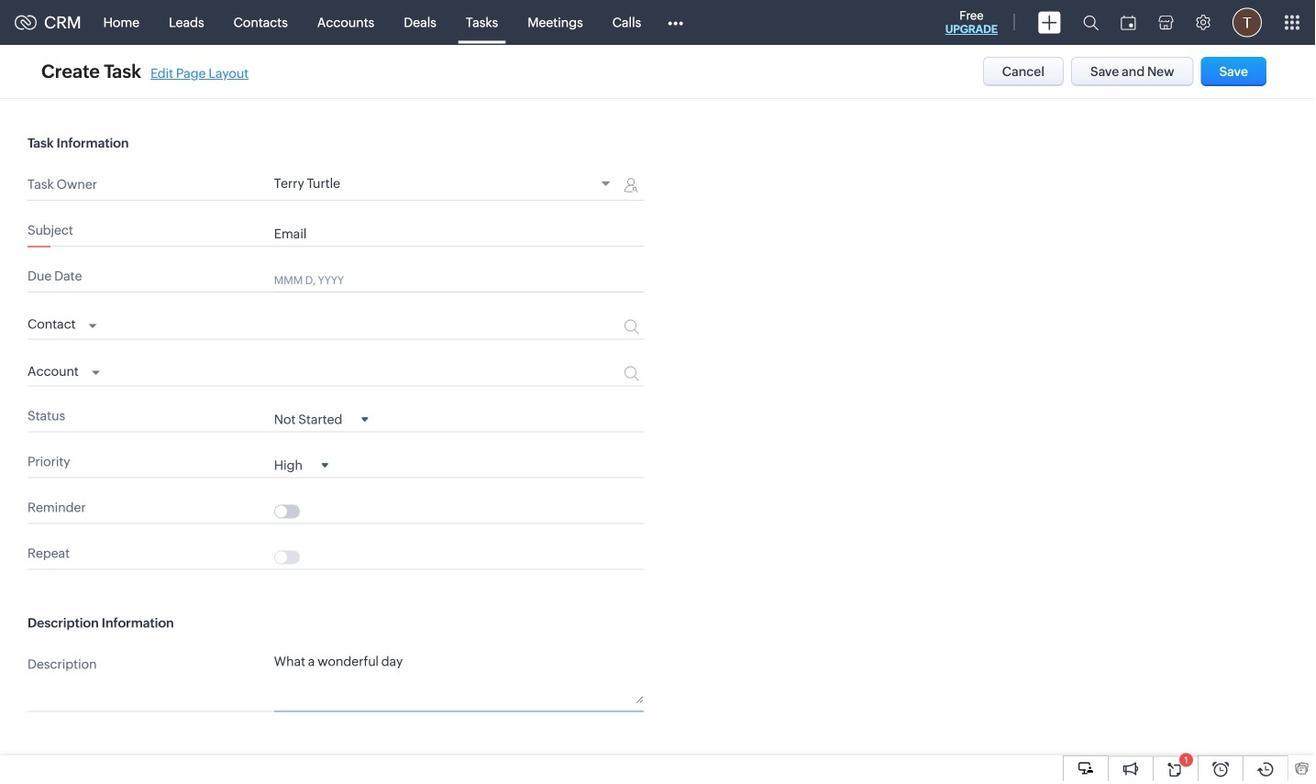 Task type: vqa. For each thing, say whether or not it's contained in the screenshot.
rightmost Meetings
no



Task type: describe. For each thing, give the bounding box(es) containing it.
Other Modules field
[[656, 8, 696, 37]]

mmm d, yyyy text field
[[274, 273, 589, 287]]

calendar image
[[1121, 15, 1137, 30]]

logo image
[[15, 15, 37, 30]]

search element
[[1073, 0, 1110, 45]]



Task type: locate. For each thing, give the bounding box(es) containing it.
search image
[[1084, 15, 1099, 30]]

None text field
[[274, 654, 644, 704]]

None field
[[274, 176, 617, 194], [28, 312, 97, 334], [28, 359, 100, 381], [274, 411, 368, 427], [274, 457, 328, 473], [274, 176, 617, 194], [28, 312, 97, 334], [28, 359, 100, 381], [274, 411, 368, 427], [274, 457, 328, 473]]

profile image
[[1233, 8, 1263, 37]]

create menu element
[[1028, 0, 1073, 45]]

profile element
[[1222, 0, 1274, 45]]

None text field
[[274, 227, 644, 241]]

None button
[[983, 57, 1064, 86], [1072, 57, 1194, 86], [1202, 57, 1267, 86], [983, 57, 1064, 86], [1072, 57, 1194, 86], [1202, 57, 1267, 86]]

create menu image
[[1039, 11, 1062, 33]]



